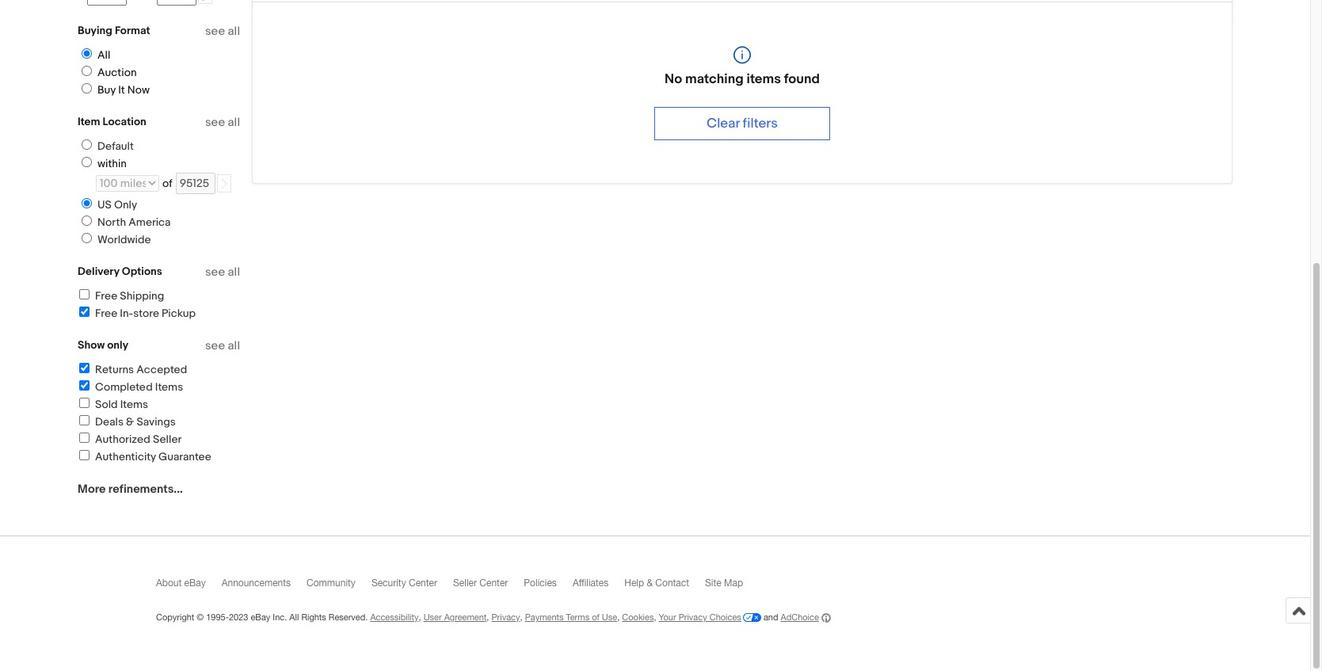 Task type: vqa. For each thing, say whether or not it's contained in the screenshot.
Completed Items checkbox
yes



Task type: describe. For each thing, give the bounding box(es) containing it.
1 horizontal spatial all
[[290, 613, 299, 622]]

Buy It Now radio
[[82, 83, 92, 94]]

authenticity
[[95, 450, 156, 464]]

completed
[[95, 380, 153, 394]]

4 , from the left
[[617, 613, 620, 622]]

contact
[[656, 578, 689, 589]]

within
[[97, 157, 127, 170]]

help & contact
[[625, 578, 689, 589]]

security
[[372, 578, 406, 589]]

shipping
[[120, 289, 164, 303]]

Deals & Savings checkbox
[[79, 415, 90, 426]]

seller center
[[453, 578, 508, 589]]

5 , from the left
[[654, 613, 657, 622]]

& for savings
[[126, 415, 134, 429]]

refinements...
[[108, 482, 183, 497]]

filters
[[743, 115, 778, 131]]

auction
[[97, 66, 137, 79]]

see all button for show only
[[205, 338, 240, 353]]

format
[[115, 24, 150, 37]]

about ebay
[[156, 578, 206, 589]]

Default radio
[[82, 139, 92, 150]]

us only link
[[75, 198, 140, 212]]

see for item location
[[205, 115, 225, 130]]

returns accepted link
[[77, 363, 187, 376]]

Free In-store Pickup checkbox
[[79, 307, 90, 317]]

adchoice link
[[781, 613, 831, 623]]

savings
[[137, 415, 176, 429]]

2023
[[229, 613, 248, 622]]

& for contact
[[647, 578, 653, 589]]

worldwide
[[97, 233, 151, 246]]

about ebay link
[[156, 578, 222, 596]]

terms
[[566, 613, 590, 622]]

guarantee
[[158, 450, 211, 464]]

authorized
[[95, 433, 150, 446]]

1995-
[[206, 613, 229, 622]]

user
[[424, 613, 442, 622]]

free for free in-store pickup
[[95, 307, 117, 320]]

about
[[156, 578, 182, 589]]

more
[[78, 482, 106, 497]]

completed items link
[[77, 380, 183, 394]]

Maximum Value text field
[[157, 0, 196, 6]]

more refinements...
[[78, 482, 183, 497]]

copyright
[[156, 613, 194, 622]]

no matching items found
[[665, 71, 820, 87]]

North America radio
[[82, 216, 92, 226]]

©
[[197, 613, 204, 622]]

see all button for buying format
[[205, 24, 240, 39]]

cookies link
[[622, 613, 654, 622]]

payments terms of use link
[[525, 613, 617, 622]]

more refinements... button
[[78, 482, 183, 497]]

1 horizontal spatial of
[[592, 613, 600, 622]]

north america link
[[75, 216, 174, 229]]

clear filters
[[707, 115, 778, 131]]

north america
[[97, 216, 171, 229]]

policies link
[[524, 578, 573, 596]]

default link
[[75, 139, 137, 153]]

US Only radio
[[82, 198, 92, 208]]

completed items
[[95, 380, 183, 394]]

no
[[665, 71, 682, 87]]

payments
[[525, 613, 564, 622]]

center for seller center
[[480, 578, 508, 589]]

copyright © 1995-2023 ebay inc. all rights reserved. accessibility , user agreement , privacy , payments terms of use , cookies , your privacy choices
[[156, 613, 742, 622]]

authenticity guarantee
[[95, 450, 211, 464]]

user agreement link
[[424, 613, 487, 622]]

affiliates
[[573, 578, 609, 589]]

us
[[97, 198, 112, 212]]

help & contact link
[[625, 578, 705, 596]]

found
[[784, 71, 820, 87]]

sold items link
[[77, 398, 148, 411]]

sold items
[[95, 398, 148, 411]]

north
[[97, 216, 126, 229]]

announcements link
[[222, 578, 307, 596]]

clear filters link
[[655, 107, 830, 140]]

All radio
[[82, 48, 92, 59]]

seller inside seller center link
[[453, 578, 477, 589]]

privacy link
[[492, 613, 520, 622]]

security center
[[372, 578, 437, 589]]

map
[[724, 578, 743, 589]]

delivery
[[78, 265, 119, 278]]

free shipping link
[[77, 289, 164, 303]]

all for show only
[[228, 338, 240, 353]]

all for item location
[[228, 115, 240, 130]]

authenticity guarantee link
[[77, 450, 211, 464]]

within radio
[[82, 157, 92, 167]]

accepted
[[137, 363, 187, 376]]

main content containing no matching items found
[[65, 0, 1246, 517]]

region containing no matching items found
[[252, 2, 1233, 184]]

1 privacy from the left
[[492, 613, 520, 622]]

Authorized Seller checkbox
[[79, 433, 90, 443]]

choices
[[710, 613, 742, 622]]

3 , from the left
[[520, 613, 523, 622]]

site map link
[[705, 578, 759, 596]]

see all for buying format
[[205, 24, 240, 39]]

center for security center
[[409, 578, 437, 589]]

free in-store pickup link
[[77, 307, 196, 320]]

items for sold items
[[120, 398, 148, 411]]



Task type: locate. For each thing, give the bounding box(es) containing it.
affiliates link
[[573, 578, 625, 596]]

adchoice
[[781, 613, 819, 622]]

0 horizontal spatial &
[[126, 415, 134, 429]]

see all for show only
[[205, 338, 240, 353]]

see for buying format
[[205, 24, 225, 39]]

free left the 'in-'
[[95, 307, 117, 320]]

main content
[[65, 0, 1246, 517]]

buy
[[97, 83, 116, 97]]

see for delivery options
[[205, 265, 225, 280]]

1 vertical spatial &
[[647, 578, 653, 589]]

america
[[129, 216, 171, 229]]

3 see all button from the top
[[205, 265, 240, 280]]

ebay left inc.
[[251, 613, 270, 622]]

all for delivery options
[[228, 265, 240, 280]]

1 horizontal spatial ebay
[[251, 613, 270, 622]]

free
[[95, 289, 117, 303], [95, 307, 117, 320]]

worldwide link
[[75, 233, 154, 246]]

1 horizontal spatial items
[[155, 380, 183, 394]]

community
[[307, 578, 356, 589]]

item
[[78, 115, 100, 128]]

seller
[[153, 433, 182, 446], [453, 578, 477, 589]]

see
[[205, 24, 225, 39], [205, 115, 225, 130], [205, 265, 225, 280], [205, 338, 225, 353]]

pickup
[[162, 307, 196, 320]]

show only
[[78, 338, 128, 352]]

, left cookies link
[[617, 613, 620, 622]]

center
[[409, 578, 437, 589], [480, 578, 508, 589]]

2 center from the left
[[480, 578, 508, 589]]

ebay inside "link"
[[184, 578, 206, 589]]

, left your on the bottom of page
[[654, 613, 657, 622]]

of left 95125 text field
[[162, 177, 173, 190]]

,
[[419, 613, 421, 622], [487, 613, 489, 622], [520, 613, 523, 622], [617, 613, 620, 622], [654, 613, 657, 622]]

information image
[[734, 46, 751, 68]]

sold
[[95, 398, 118, 411]]

Completed Items checkbox
[[79, 380, 90, 391]]

1 vertical spatial of
[[592, 613, 600, 622]]

policies
[[524, 578, 557, 589]]

see all button
[[205, 24, 240, 39], [205, 115, 240, 130], [205, 265, 240, 280], [205, 338, 240, 353]]

seller down savings
[[153, 433, 182, 446]]

3 see from the top
[[205, 265, 225, 280]]

only
[[114, 198, 137, 212]]

0 vertical spatial items
[[155, 380, 183, 394]]

returns accepted
[[95, 363, 187, 376]]

accessibility link
[[370, 613, 419, 622]]

3 all from the top
[[228, 265, 240, 280]]

1 all from the top
[[228, 24, 240, 39]]

of left use
[[592, 613, 600, 622]]

security center link
[[372, 578, 453, 596]]

show
[[78, 338, 105, 352]]

95125 text field
[[176, 173, 215, 194]]

see all for item location
[[205, 115, 240, 130]]

ebay
[[184, 578, 206, 589], [251, 613, 270, 622]]

location
[[103, 115, 146, 128]]

delivery options
[[78, 265, 162, 278]]

of
[[162, 177, 173, 190], [592, 613, 600, 622]]

inc.
[[273, 613, 287, 622]]

center up the privacy link
[[480, 578, 508, 589]]

buy it now
[[97, 83, 150, 97]]

Free Shipping checkbox
[[79, 289, 90, 300]]

center right security
[[409, 578, 437, 589]]

1 horizontal spatial center
[[480, 578, 508, 589]]

see for show only
[[205, 338, 225, 353]]

0 vertical spatial seller
[[153, 433, 182, 446]]

0 horizontal spatial seller
[[153, 433, 182, 446]]

returns
[[95, 363, 134, 376]]

help
[[625, 578, 644, 589]]

0 horizontal spatial items
[[120, 398, 148, 411]]

2 see all button from the top
[[205, 115, 240, 130]]

site map
[[705, 578, 743, 589]]

Returns Accepted checkbox
[[79, 363, 90, 373]]

& up 'authorized seller' link
[[126, 415, 134, 429]]

items
[[747, 71, 781, 87]]

authorized seller
[[95, 433, 182, 446]]

deals
[[95, 415, 124, 429]]

matching
[[685, 71, 744, 87]]

free right free shipping checkbox
[[95, 289, 117, 303]]

seller up agreement
[[453, 578, 477, 589]]

2 privacy from the left
[[679, 613, 707, 622]]

announcements
[[222, 578, 291, 589]]

all for buying format
[[228, 24, 240, 39]]

0 horizontal spatial of
[[162, 177, 173, 190]]

Sold Items checkbox
[[79, 398, 90, 408]]

it
[[118, 83, 125, 97]]

3 see all from the top
[[205, 265, 240, 280]]

, left user
[[419, 613, 421, 622]]

and
[[764, 613, 779, 622]]

4 see all button from the top
[[205, 338, 240, 353]]

1 horizontal spatial privacy
[[679, 613, 707, 622]]

now
[[127, 83, 150, 97]]

0 horizontal spatial privacy
[[492, 613, 520, 622]]

all
[[228, 24, 240, 39], [228, 115, 240, 130], [228, 265, 240, 280], [228, 338, 240, 353]]

see all button for item location
[[205, 115, 240, 130]]

4 see from the top
[[205, 338, 225, 353]]

2 see all from the top
[[205, 115, 240, 130]]

2 see from the top
[[205, 115, 225, 130]]

see all for delivery options
[[205, 265, 240, 280]]

see all button for delivery options
[[205, 265, 240, 280]]

Worldwide radio
[[82, 233, 92, 243]]

free for free shipping
[[95, 289, 117, 303]]

clear
[[707, 115, 740, 131]]

us only
[[97, 198, 137, 212]]

, left payments
[[520, 613, 523, 622]]

privacy down seller center link
[[492, 613, 520, 622]]

ebay right the about
[[184, 578, 206, 589]]

items up the deals & savings
[[120, 398, 148, 411]]

1 horizontal spatial &
[[647, 578, 653, 589]]

region
[[252, 2, 1233, 184]]

0 vertical spatial ebay
[[184, 578, 206, 589]]

0 vertical spatial free
[[95, 289, 117, 303]]

&
[[126, 415, 134, 429], [647, 578, 653, 589]]

4 all from the top
[[228, 338, 240, 353]]

1 see all from the top
[[205, 24, 240, 39]]

seller center link
[[453, 578, 524, 596]]

agreement
[[444, 613, 487, 622]]

1 vertical spatial free
[[95, 307, 117, 320]]

buying format
[[78, 24, 150, 37]]

1 free from the top
[[95, 289, 117, 303]]

accessibility
[[370, 613, 419, 622]]

all right all radio
[[97, 48, 111, 62]]

in-
[[120, 307, 133, 320]]

1 vertical spatial all
[[290, 613, 299, 622]]

1 horizontal spatial seller
[[453, 578, 477, 589]]

privacy right your on the bottom of page
[[679, 613, 707, 622]]

deals & savings
[[95, 415, 176, 429]]

Authenticity Guarantee checkbox
[[79, 450, 90, 460]]

cookies
[[622, 613, 654, 622]]

items for completed items
[[155, 380, 183, 394]]

free in-store pickup
[[95, 307, 196, 320]]

1 vertical spatial seller
[[453, 578, 477, 589]]

all right inc.
[[290, 613, 299, 622]]

authorized seller link
[[77, 433, 182, 446]]

1 vertical spatial items
[[120, 398, 148, 411]]

1 vertical spatial ebay
[[251, 613, 270, 622]]

0 horizontal spatial center
[[409, 578, 437, 589]]

& right help
[[647, 578, 653, 589]]

Auction radio
[[82, 66, 92, 76]]

1 see from the top
[[205, 24, 225, 39]]

store
[[133, 307, 159, 320]]

2 free from the top
[[95, 307, 117, 320]]

0 horizontal spatial ebay
[[184, 578, 206, 589]]

0 vertical spatial &
[[126, 415, 134, 429]]

0 horizontal spatial all
[[97, 48, 111, 62]]

0 vertical spatial all
[[97, 48, 111, 62]]

, left the privacy link
[[487, 613, 489, 622]]

1 center from the left
[[409, 578, 437, 589]]

site
[[705, 578, 722, 589]]

1 , from the left
[[419, 613, 421, 622]]

your
[[659, 613, 676, 622]]

2 all from the top
[[228, 115, 240, 130]]

default
[[97, 139, 134, 153]]

2 , from the left
[[487, 613, 489, 622]]

privacy
[[492, 613, 520, 622], [679, 613, 707, 622]]

4 see all from the top
[[205, 338, 240, 353]]

your privacy choices link
[[659, 613, 761, 622]]

all
[[97, 48, 111, 62], [290, 613, 299, 622]]

item location
[[78, 115, 146, 128]]

buying
[[78, 24, 112, 37]]

go image
[[219, 178, 230, 190]]

1 see all button from the top
[[205, 24, 240, 39]]

0 vertical spatial of
[[162, 177, 173, 190]]

only
[[107, 338, 128, 352]]

free shipping
[[95, 289, 164, 303]]

and adchoice
[[761, 613, 819, 622]]

items down accepted
[[155, 380, 183, 394]]

Minimum Value text field
[[87, 0, 127, 6]]

community link
[[307, 578, 372, 596]]



